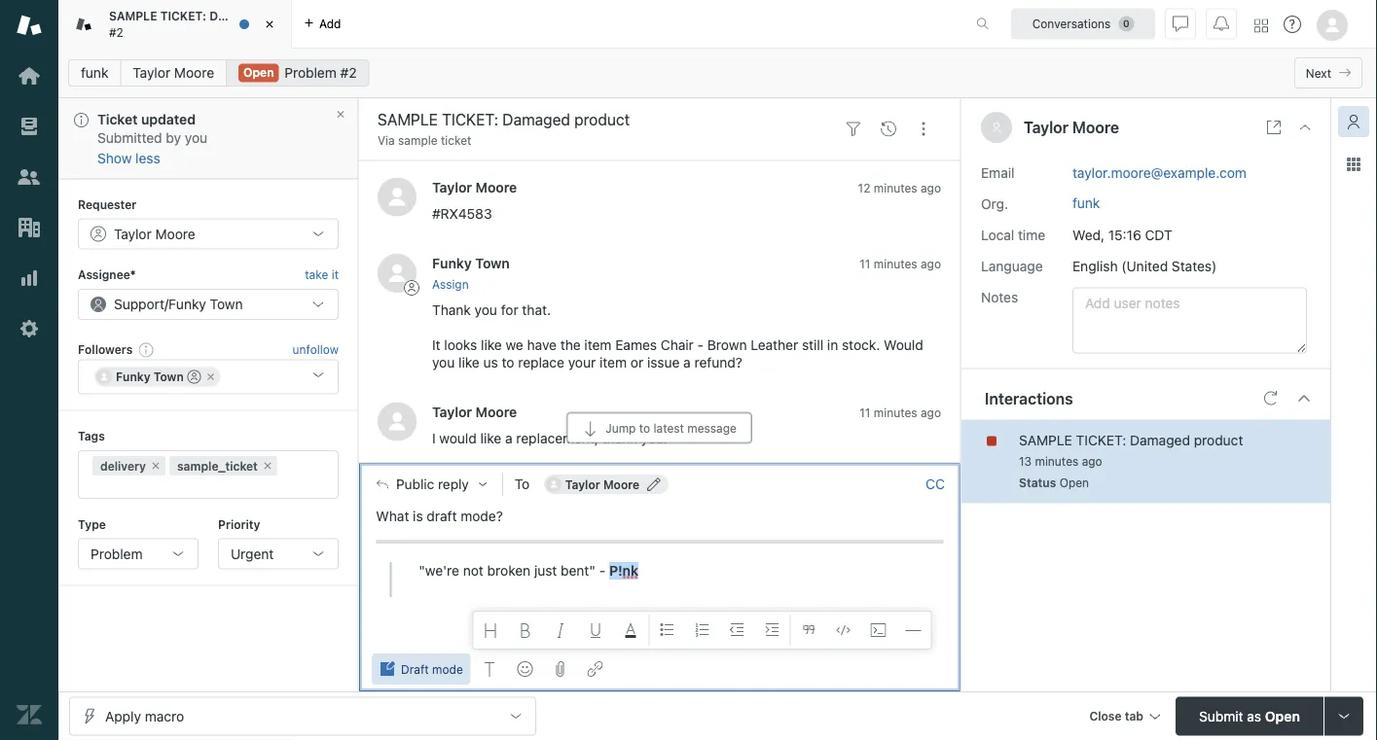 Task type: locate. For each thing, give the bounding box(es) containing it.
item
[[584, 337, 612, 353], [600, 354, 627, 370]]

you right the 'by'
[[185, 130, 208, 146]]

you down the it
[[432, 354, 455, 370]]

town left user is an agent icon on the left bottom
[[154, 370, 184, 384]]

to right us
[[502, 354, 514, 370]]

stock.
[[842, 337, 880, 353]]

item inside eames chair - brown leather still in stock. would you like us to replace your item or issue a refund?
[[600, 354, 627, 370]]

cc button
[[926, 476, 945, 494]]

town up thank you for that.
[[475, 256, 510, 272]]

you inside eames chair - brown leather still in stock. would you like us to replace your item or issue a refund?
[[432, 354, 455, 370]]

us
[[483, 354, 498, 370]]

open down the 13 minutes ago text field
[[1060, 477, 1089, 490]]

funk link
[[68, 59, 121, 87], [1073, 195, 1100, 211]]

product inside sample ticket: damaged product #2
[[267, 9, 312, 23]]

i would like a replacement, thank you.
[[432, 431, 668, 447]]

11 minutes ago
[[860, 258, 941, 271], [860, 406, 941, 419]]

remove image right user is an agent icon on the left bottom
[[205, 371, 217, 383]]

what
[[376, 509, 409, 525]]

ticket: inside sample ticket: damaged product #2
[[160, 9, 206, 23]]

ticket
[[441, 134, 472, 147]]

events image
[[881, 121, 897, 137]]

ticket: for sample ticket: damaged product 13 minutes ago status open
[[1076, 432, 1127, 448]]

problem inside "secondary" element
[[284, 65, 337, 81]]

moore up support / funky town
[[155, 226, 195, 242]]

wed, 15:16 cdt
[[1073, 227, 1173, 243]]

0 vertical spatial funk
[[81, 65, 108, 81]]

moore inside "secondary" element
[[174, 65, 214, 81]]

0 horizontal spatial sample
[[109, 9, 157, 23]]

avatar image left i
[[378, 402, 417, 441]]

- left p!nk
[[599, 563, 606, 579]]

avatar image for #rx4583
[[378, 178, 417, 217]]

#2 up close ticket collision notification image
[[340, 65, 357, 81]]

open down close image
[[243, 66, 274, 79]]

sample inside sample ticket: damaged product 13 minutes ago status open
[[1019, 432, 1073, 448]]

0 vertical spatial open
[[243, 66, 274, 79]]

conversations
[[1033, 17, 1111, 31]]

moore down sample ticket: damaged product #2
[[174, 65, 214, 81]]

next button
[[1295, 57, 1363, 89]]

damaged inside sample ticket: damaged product #2
[[209, 9, 264, 23]]

2 horizontal spatial funky
[[432, 256, 472, 272]]

next
[[1306, 66, 1332, 80]]

product for sample ticket: damaged product 13 minutes ago status open
[[1194, 432, 1244, 448]]

secondary element
[[58, 54, 1377, 92]]

that.
[[522, 302, 551, 318]]

0 horizontal spatial -
[[599, 563, 606, 579]]

0 vertical spatial 11 minutes ago text field
[[860, 258, 941, 271]]

town for funky town
[[154, 370, 184, 384]]

1 vertical spatial open
[[1060, 477, 1089, 490]]

ago right 13
[[1082, 455, 1103, 469]]

broken
[[487, 563, 531, 579]]

sample ticket: damaged product 13 minutes ago status open
[[1019, 432, 1244, 490]]

funky inside the funky town assign
[[432, 256, 472, 272]]

chair
[[661, 337, 694, 353]]

funky right funkytownclown1@gmail.com icon
[[116, 370, 151, 384]]

2 11 minutes ago from the top
[[860, 406, 941, 419]]

0 vertical spatial 11
[[860, 258, 871, 271]]

12 minutes ago
[[858, 181, 941, 195]]

ticket: left close image
[[160, 9, 206, 23]]

item left or
[[600, 354, 627, 370]]

1 vertical spatial a
[[505, 431, 513, 447]]

1 horizontal spatial funky
[[168, 297, 206, 313]]

0 vertical spatial product
[[267, 9, 312, 23]]

1 vertical spatial 11 minutes ago text field
[[860, 406, 941, 419]]

1 horizontal spatial product
[[1194, 432, 1244, 448]]

0 horizontal spatial product
[[267, 9, 312, 23]]

taylor.moore@example.com image
[[546, 477, 561, 493]]

0 horizontal spatial town
[[154, 370, 184, 384]]

taylor.moore@example.com
[[1073, 165, 1247, 181]]

taylor inside "secondary" element
[[133, 65, 170, 81]]

you left for
[[475, 302, 497, 318]]

you
[[185, 130, 208, 146], [475, 302, 497, 318], [432, 354, 455, 370]]

damaged for sample ticket: damaged product 13 minutes ago status open
[[1130, 432, 1191, 448]]

0 horizontal spatial funk
[[81, 65, 108, 81]]

0 horizontal spatial #2
[[109, 25, 123, 39]]

taylor moore inside "secondary" element
[[133, 65, 214, 81]]

0 vertical spatial -
[[698, 337, 704, 353]]

1 vertical spatial problem
[[91, 546, 143, 562]]

1 11 minutes ago text field from the top
[[860, 258, 941, 271]]

1 horizontal spatial funk
[[1073, 195, 1100, 211]]

1 vertical spatial 11
[[860, 406, 871, 419]]

sample inside sample ticket: damaged product #2
[[109, 9, 157, 23]]

1 horizontal spatial sample
[[1019, 432, 1073, 448]]

displays possible ticket submission types image
[[1337, 709, 1352, 725]]

11 down stock.
[[860, 406, 871, 419]]

info on adding followers image
[[138, 342, 154, 358]]

english (united states)
[[1073, 258, 1217, 274]]

jump
[[606, 421, 636, 435]]

avatar image left assign
[[378, 254, 417, 293]]

damaged inside sample ticket: damaged product 13 minutes ago status open
[[1130, 432, 1191, 448]]

apply
[[105, 709, 141, 725]]

damaged for sample ticket: damaged product #2
[[209, 9, 264, 23]]

0 horizontal spatial damaged
[[209, 9, 264, 23]]

unfollow button
[[293, 341, 339, 359]]

taylor moore
[[133, 65, 214, 81], [1024, 118, 1120, 137], [432, 179, 517, 195], [114, 226, 195, 242], [432, 404, 517, 420], [565, 478, 640, 492]]

updated
[[141, 111, 196, 128]]

alert containing ticket updated
[[58, 98, 358, 179]]

0 vertical spatial town
[[475, 256, 510, 272]]

main element
[[0, 0, 58, 741]]

3 avatar image from the top
[[378, 402, 417, 441]]

1 horizontal spatial open
[[1060, 477, 1089, 490]]

0 vertical spatial ticket:
[[160, 9, 206, 23]]

ticket updated submitted by you show less
[[97, 111, 208, 166]]

horizontal rule (cmd shift l) image
[[906, 623, 922, 639]]

funky inside option
[[116, 370, 151, 384]]

take it
[[305, 268, 339, 282]]

2 vertical spatial like
[[480, 431, 502, 447]]

via
[[378, 134, 395, 147]]

2 vertical spatial town
[[154, 370, 184, 384]]

Subject field
[[374, 108, 832, 131]]

funk
[[81, 65, 108, 81], [1073, 195, 1100, 211]]

0 vertical spatial you
[[185, 130, 208, 146]]

funk up ticket
[[81, 65, 108, 81]]

remove image
[[205, 371, 217, 383], [150, 460, 162, 472]]

2 horizontal spatial you
[[475, 302, 497, 318]]

italic (cmd i) image
[[554, 623, 569, 639]]

code span (ctrl shift 5) image
[[836, 623, 852, 639]]

taylor
[[133, 65, 170, 81], [1024, 118, 1069, 137], [432, 179, 472, 195], [114, 226, 152, 242], [432, 404, 472, 420], [565, 478, 600, 492]]

0 vertical spatial sample
[[109, 9, 157, 23]]

town inside option
[[154, 370, 184, 384]]

0 vertical spatial a
[[683, 354, 691, 370]]

cc
[[926, 476, 945, 493]]

11 minutes ago down 12 minutes ago on the right top of page
[[860, 258, 941, 271]]

bulleted list (cmd shift 8) image
[[660, 623, 675, 639]]

requester element
[[78, 219, 339, 250]]

"we're not broken just bent" - p!nk
[[419, 563, 639, 579]]

close ticket collision notification image
[[335, 109, 347, 120]]

2 11 minutes ago text field from the top
[[860, 406, 941, 419]]

view more details image
[[1266, 120, 1282, 135]]

is
[[413, 509, 423, 525]]

1 horizontal spatial ticket:
[[1076, 432, 1127, 448]]

0 vertical spatial damaged
[[209, 9, 264, 23]]

2 vertical spatial avatar image
[[378, 402, 417, 441]]

funky town assign
[[432, 256, 510, 291]]

1 vertical spatial remove image
[[150, 460, 162, 472]]

ago inside sample ticket: damaged product 13 minutes ago status open
[[1082, 455, 1103, 469]]

2 horizontal spatial town
[[475, 256, 510, 272]]

11 minutes ago text field down would in the right of the page
[[860, 406, 941, 419]]

ago up cc
[[921, 406, 941, 419]]

funky town
[[116, 370, 184, 384]]

11 minutes ago for second 11 minutes ago text field from the bottom of the conversationlabel log
[[860, 258, 941, 271]]

a left replacement, at left
[[505, 431, 513, 447]]

1 horizontal spatial #2
[[340, 65, 357, 81]]

2 horizontal spatial open
[[1265, 709, 1300, 725]]

take
[[305, 268, 328, 282]]

1 horizontal spatial to
[[639, 421, 650, 435]]

problem for problem #2
[[284, 65, 337, 81]]

0 vertical spatial to
[[502, 354, 514, 370]]

1 vertical spatial town
[[210, 297, 243, 313]]

1 vertical spatial #2
[[340, 65, 357, 81]]

numbered list (cmd shift 7) image
[[695, 623, 710, 639]]

like up us
[[481, 337, 502, 353]]

0 horizontal spatial you
[[185, 130, 208, 146]]

1 horizontal spatial -
[[698, 337, 704, 353]]

ticket:
[[160, 9, 206, 23], [1076, 432, 1127, 448]]

local time
[[981, 227, 1046, 243]]

minutes right 12
[[874, 181, 918, 195]]

local
[[981, 227, 1015, 243]]

avatar image down via
[[378, 178, 417, 217]]

replace
[[518, 354, 565, 370]]

to right jump
[[639, 421, 650, 435]]

taylor moore link for #rx4583
[[432, 179, 517, 195]]

jump to latest message
[[606, 421, 737, 435]]

alert
[[58, 98, 358, 179]]

problem
[[284, 65, 337, 81], [91, 546, 143, 562]]

user image
[[991, 122, 1003, 133], [993, 123, 1001, 133]]

1 horizontal spatial problem
[[284, 65, 337, 81]]

followers element
[[78, 360, 339, 395]]

Public reply composer Draft mode text field
[[368, 505, 952, 598]]

2 11 from the top
[[860, 406, 871, 419]]

taylor moore link up updated
[[120, 59, 227, 87]]

problem inside problem "popup button"
[[91, 546, 143, 562]]

funk inside funk link
[[81, 65, 108, 81]]

a
[[683, 354, 691, 370], [505, 431, 513, 447]]

funk for topmost funk link
[[81, 65, 108, 81]]

12
[[858, 181, 871, 195]]

a down chair
[[683, 354, 691, 370]]

0 vertical spatial avatar image
[[378, 178, 417, 217]]

- right chair
[[698, 337, 704, 353]]

sample for sample ticket: damaged product #2
[[109, 9, 157, 23]]

0 horizontal spatial a
[[505, 431, 513, 447]]

submitted
[[97, 130, 162, 146]]

taylor moore link
[[120, 59, 227, 87], [432, 179, 517, 195], [432, 404, 517, 420]]

moore inside requester element
[[155, 226, 195, 242]]

open right as
[[1265, 709, 1300, 725]]

0 vertical spatial problem
[[284, 65, 337, 81]]

1 11 minutes ago from the top
[[860, 258, 941, 271]]

1 vertical spatial funky
[[168, 297, 206, 313]]

funky up assign button
[[432, 256, 472, 272]]

it
[[332, 268, 339, 282]]

0 horizontal spatial funk link
[[68, 59, 121, 87]]

views image
[[17, 114, 42, 139]]

problem down type
[[91, 546, 143, 562]]

1 vertical spatial 11 minutes ago
[[860, 406, 941, 419]]

cdt
[[1145, 227, 1173, 243]]

0 horizontal spatial funky
[[116, 370, 151, 384]]

1 vertical spatial item
[[600, 354, 627, 370]]

problem down add dropdown button
[[284, 65, 337, 81]]

1 vertical spatial taylor moore link
[[432, 179, 517, 195]]

11 down 12
[[860, 258, 871, 271]]

the
[[560, 337, 581, 353]]

11 minutes ago text field
[[860, 258, 941, 271], [860, 406, 941, 419]]

avatar image
[[378, 178, 417, 217], [378, 254, 417, 293], [378, 402, 417, 441]]

funk up wed,
[[1073, 195, 1100, 211]]

taylor moore link for i would like a replacement, thank you.
[[432, 404, 517, 420]]

product inside sample ticket: damaged product 13 minutes ago status open
[[1194, 432, 1244, 448]]

1 vertical spatial avatar image
[[378, 254, 417, 293]]

problem button
[[78, 539, 199, 570]]

bent"
[[561, 563, 596, 579]]

town right /
[[210, 297, 243, 313]]

conversationlabel log
[[358, 0, 961, 463]]

funk link up wed,
[[1073, 195, 1100, 211]]

ticket actions image
[[916, 121, 932, 137]]

0 horizontal spatial problem
[[91, 546, 143, 562]]

1 vertical spatial product
[[1194, 432, 1244, 448]]

requester
[[78, 198, 137, 212]]

moore left edit user image
[[603, 478, 640, 492]]

1 horizontal spatial town
[[210, 297, 243, 313]]

0 horizontal spatial remove image
[[150, 460, 162, 472]]

0 vertical spatial funk link
[[68, 59, 121, 87]]

1 vertical spatial damaged
[[1130, 432, 1191, 448]]

funky
[[432, 256, 472, 272], [168, 297, 206, 313], [116, 370, 151, 384]]

you inside ticket updated submitted by you show less
[[185, 130, 208, 146]]

11 minutes ago down would in the right of the page
[[860, 406, 941, 419]]

like inside eames chair - brown leather still in stock. would you like us to replace your item or issue a refund?
[[459, 354, 480, 370]]

tab
[[1125, 710, 1144, 724]]

admin image
[[17, 316, 42, 342]]

1 vertical spatial ticket:
[[1076, 432, 1127, 448]]

13
[[1019, 455, 1032, 469]]

minutes down would in the right of the page
[[874, 406, 918, 419]]

1 horizontal spatial you
[[432, 354, 455, 370]]

tab
[[58, 0, 312, 49]]

customers image
[[17, 165, 42, 190]]

1 vertical spatial sample
[[1019, 432, 1073, 448]]

it
[[432, 337, 441, 353]]

remove image right delivery
[[150, 460, 162, 472]]

2 vertical spatial taylor moore link
[[432, 404, 517, 420]]

#rx4583
[[432, 206, 492, 222]]

1 horizontal spatial funk link
[[1073, 195, 1100, 211]]

priority
[[218, 518, 260, 531]]

1 horizontal spatial remove image
[[205, 371, 217, 383]]

0 horizontal spatial ticket:
[[160, 9, 206, 23]]

1 vertical spatial you
[[475, 302, 497, 318]]

2 vertical spatial you
[[432, 354, 455, 370]]

headings image
[[484, 623, 499, 639]]

close image
[[1298, 120, 1313, 135]]

(united
[[1122, 258, 1168, 274]]

ticket: inside sample ticket: damaged product 13 minutes ago status open
[[1076, 432, 1127, 448]]

assignee* element
[[78, 289, 339, 320]]

taylor moore link up would
[[432, 404, 517, 420]]

funk link up ticket
[[68, 59, 121, 87]]

1 vertical spatial funk
[[1073, 195, 1100, 211]]

1 vertical spatial to
[[639, 421, 650, 435]]

sample
[[398, 134, 438, 147]]

time
[[1018, 227, 1046, 243]]

taylor moore link up #rx4583
[[432, 179, 517, 195]]

item up your
[[584, 337, 612, 353]]

tab containing sample ticket: damaged product
[[58, 0, 312, 49]]

town inside the funky town assign
[[475, 256, 510, 272]]

open inside sample ticket: damaged product 13 minutes ago status open
[[1060, 477, 1089, 490]]

funky right support
[[168, 297, 206, 313]]

0 vertical spatial funky
[[432, 256, 472, 272]]

0 horizontal spatial open
[[243, 66, 274, 79]]

0 vertical spatial like
[[481, 337, 502, 353]]

like down looks
[[459, 354, 480, 370]]

funky for funky town
[[116, 370, 151, 384]]

#2 right zendesk support icon
[[109, 25, 123, 39]]

funkytownclown1@gmail.com image
[[96, 369, 112, 385]]

like right would
[[480, 431, 502, 447]]

0 vertical spatial #2
[[109, 25, 123, 39]]

1 vertical spatial like
[[459, 354, 480, 370]]

customer context image
[[1346, 114, 1362, 129]]

0 vertical spatial 11 minutes ago
[[860, 258, 941, 271]]

1 horizontal spatial a
[[683, 354, 691, 370]]

minutes down 12 minutes ago on the right top of page
[[874, 258, 918, 271]]

0 vertical spatial taylor moore link
[[120, 59, 227, 87]]

urgent
[[231, 546, 274, 562]]

take it button
[[305, 265, 339, 285]]

1 horizontal spatial damaged
[[1130, 432, 1191, 448]]

11 minutes ago text field down 12 minutes ago on the right top of page
[[860, 258, 941, 271]]

1 vertical spatial -
[[599, 563, 606, 579]]

taylor moore inside requester element
[[114, 226, 195, 242]]

funky for funky town assign
[[432, 256, 472, 272]]

public reply button
[[359, 464, 502, 505]]

ticket: up the 13 minutes ago text field
[[1076, 432, 1127, 448]]

tabs tab list
[[58, 0, 956, 49]]

minutes up the status
[[1035, 455, 1079, 469]]

minutes
[[874, 181, 918, 195], [874, 258, 918, 271], [874, 406, 918, 419], [1035, 455, 1079, 469]]

1 11 from the top
[[860, 258, 871, 271]]

show
[[97, 150, 132, 166]]

1 avatar image from the top
[[378, 178, 417, 217]]

0 horizontal spatial to
[[502, 354, 514, 370]]

2 vertical spatial funky
[[116, 370, 151, 384]]

thank
[[432, 302, 471, 318]]



Task type: vqa. For each thing, say whether or not it's contained in the screenshot.
#13 within SAMPLE TICKET: Need less items than ordered #13
no



Task type: describe. For each thing, give the bounding box(es) containing it.
open inside "secondary" element
[[243, 66, 274, 79]]

button displays agent's chat status as invisible. image
[[1173, 16, 1189, 32]]

problem for problem
[[91, 546, 143, 562]]

add
[[319, 17, 341, 31]]

refund?
[[695, 354, 743, 370]]

moore up taylor.moore@example.com
[[1073, 118, 1120, 137]]

tags
[[78, 430, 105, 443]]

macro
[[145, 709, 184, 725]]

unfollow
[[293, 343, 339, 357]]

type
[[78, 518, 106, 531]]

13 minutes ago text field
[[1019, 455, 1103, 469]]

looks
[[444, 337, 477, 353]]

#2 inside sample ticket: damaged product #2
[[109, 25, 123, 39]]

funky town option
[[94, 367, 221, 387]]

it looks like we have the item
[[432, 337, 615, 353]]

public reply
[[396, 476, 469, 493]]

less
[[135, 150, 160, 166]]

moore up #rx4583
[[476, 179, 517, 195]]

add link (cmd k) image
[[588, 662, 603, 678]]

get help image
[[1284, 16, 1302, 33]]

org.
[[981, 196, 1009, 212]]

interactions
[[985, 389, 1073, 408]]

increase indent (cmd ]) image
[[765, 623, 780, 639]]

product for sample ticket: damaged product #2
[[267, 9, 312, 23]]

funky town link
[[432, 256, 510, 272]]

close image
[[260, 15, 279, 34]]

decrease indent (cmd [) image
[[730, 623, 745, 639]]

draft
[[401, 663, 429, 677]]

15:16
[[1109, 227, 1142, 243]]

draft mode
[[401, 663, 463, 677]]

not
[[463, 563, 484, 579]]

quote (cmd shift 9) image
[[801, 623, 816, 639]]

reporting image
[[17, 266, 42, 291]]

bold (cmd b) image
[[519, 623, 534, 639]]

underline (cmd u) image
[[589, 623, 604, 639]]

funky inside assignee* element
[[168, 297, 206, 313]]

sample for sample ticket: damaged product 13 minutes ago status open
[[1019, 432, 1073, 448]]

assign
[[432, 278, 469, 291]]

mode?
[[461, 509, 503, 525]]

like for looks
[[481, 337, 502, 353]]

notifications image
[[1214, 16, 1229, 32]]

hide composer image
[[652, 456, 667, 471]]

moore up would
[[476, 404, 517, 420]]

to inside button
[[639, 421, 650, 435]]

avatar image for i would like a replacement, thank you.
[[378, 402, 417, 441]]

jump to latest message button
[[567, 413, 752, 444]]

remove image
[[262, 460, 273, 472]]

in
[[827, 337, 838, 353]]

taylor moore link inside "secondary" element
[[120, 59, 227, 87]]

minutes inside sample ticket: damaged product 13 minutes ago status open
[[1035, 455, 1079, 469]]

sample ticket: damaged product #2
[[109, 9, 312, 39]]

public
[[396, 476, 434, 493]]

ago down the ticket actions "icon"
[[921, 181, 941, 195]]

get started image
[[17, 63, 42, 89]]

organizations image
[[17, 215, 42, 240]]

add button
[[292, 0, 353, 48]]

we
[[506, 337, 524, 353]]

have
[[527, 337, 557, 353]]

leather
[[751, 337, 798, 353]]

your
[[568, 354, 596, 370]]

delivery
[[100, 459, 146, 473]]

minutes for 2nd 11 minutes ago text field from the top of the conversationlabel log
[[874, 406, 918, 419]]

edit user image
[[647, 478, 661, 492]]

thank
[[602, 431, 637, 447]]

code block (ctrl shift 6) image
[[871, 623, 887, 639]]

zendesk image
[[17, 703, 42, 728]]

conversations button
[[1011, 8, 1156, 39]]

0 vertical spatial remove image
[[205, 371, 217, 383]]

town inside assignee* element
[[210, 297, 243, 313]]

format text image
[[483, 662, 498, 678]]

2 vertical spatial open
[[1265, 709, 1300, 725]]

english
[[1073, 258, 1118, 274]]

assignee*
[[78, 268, 136, 282]]

email
[[981, 165, 1015, 181]]

apps image
[[1346, 157, 1362, 172]]

town for funky town assign
[[475, 256, 510, 272]]

by
[[166, 130, 181, 146]]

wed,
[[1073, 227, 1105, 243]]

as
[[1247, 709, 1262, 725]]

close tab
[[1090, 710, 1144, 724]]

- inside 'public reply composer draft mode' text field
[[599, 563, 606, 579]]

p!nk
[[609, 563, 639, 579]]

notes
[[981, 289, 1018, 305]]

language
[[981, 258, 1043, 274]]

like for would
[[480, 431, 502, 447]]

a inside eames chair - brown leather still in stock. would you like us to replace your item or issue a refund?
[[683, 354, 691, 370]]

close
[[1090, 710, 1122, 724]]

filter image
[[846, 121, 862, 137]]

assign button
[[432, 276, 469, 293]]

- inside eames chair - brown leather still in stock. would you like us to replace your item or issue a refund?
[[698, 337, 704, 353]]

support / funky town
[[114, 297, 243, 313]]

/
[[164, 297, 168, 313]]

show less button
[[97, 149, 160, 167]]

taylor inside requester element
[[114, 226, 152, 242]]

would
[[884, 337, 924, 353]]

what is draft mode?
[[376, 509, 503, 525]]

latest
[[654, 421, 684, 435]]

zendesk support image
[[17, 13, 42, 38]]

states)
[[1172, 258, 1217, 274]]

"we're
[[419, 563, 460, 579]]

thank you for that.
[[432, 302, 551, 318]]

11 minutes ago for 2nd 11 minutes ago text field from the top of the conversationlabel log
[[860, 406, 941, 419]]

sample_ticket
[[177, 459, 258, 473]]

submit
[[1199, 709, 1244, 725]]

via sample ticket
[[378, 134, 472, 147]]

user is an agent image
[[188, 370, 201, 384]]

problem #2
[[284, 65, 357, 81]]

1 vertical spatial funk link
[[1073, 195, 1100, 211]]

0 vertical spatial item
[[584, 337, 612, 353]]

reply
[[438, 476, 469, 493]]

to inside eames chair - brown leather still in stock. would you like us to replace your item or issue a refund?
[[502, 354, 514, 370]]

ticket: for sample ticket: damaged product #2
[[160, 9, 206, 23]]

message
[[688, 421, 737, 435]]

draft mode button
[[372, 654, 471, 685]]

draft
[[427, 509, 457, 525]]

minutes for second 11 minutes ago text field from the bottom of the conversationlabel log
[[874, 258, 918, 271]]

you.
[[641, 431, 668, 447]]

ago left language
[[921, 258, 941, 271]]

Add user notes text field
[[1073, 288, 1307, 354]]

2 avatar image from the top
[[378, 254, 417, 293]]

brown
[[708, 337, 747, 353]]

12 minutes ago text field
[[858, 181, 941, 195]]

zendesk products image
[[1255, 19, 1268, 33]]

#2 inside "secondary" element
[[340, 65, 357, 81]]

eames chair - brown leather still in stock. would you like us to replace your item or issue a refund?
[[432, 337, 924, 370]]

funk for the bottom funk link
[[1073, 195, 1100, 211]]

to
[[515, 476, 530, 493]]

insert emojis image
[[518, 662, 533, 678]]

just
[[534, 563, 557, 579]]

minutes for 12 minutes ago text field
[[874, 181, 918, 195]]

add attachment image
[[553, 662, 568, 678]]



